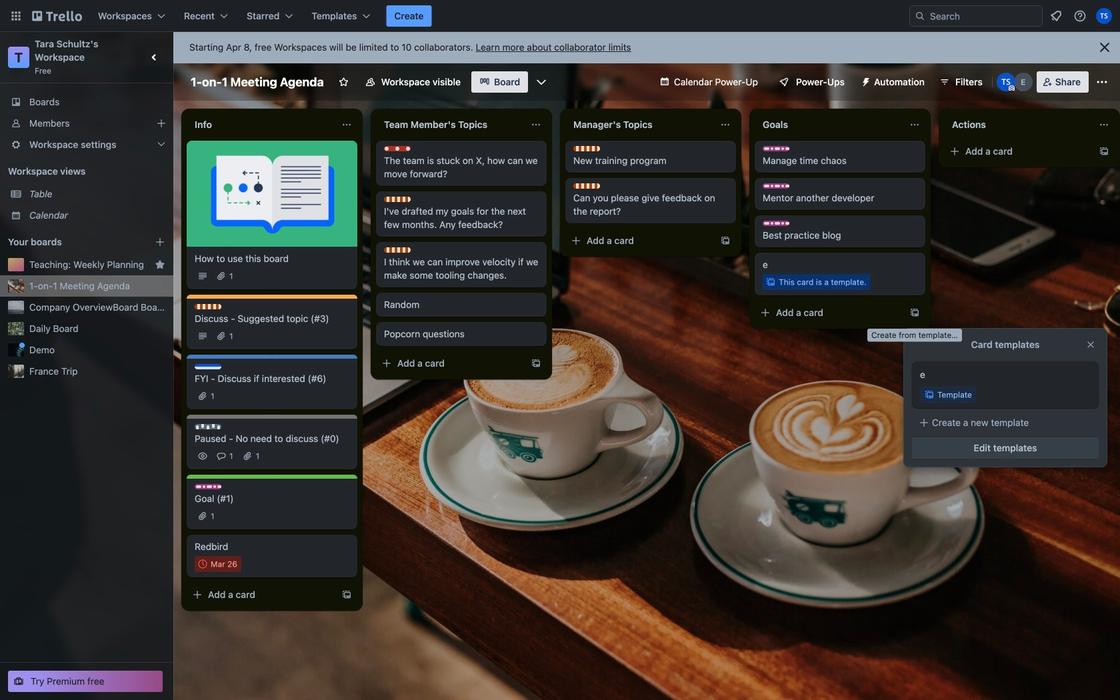 Task type: describe. For each thing, give the bounding box(es) containing it.
tara schultz (taraschultz7) image
[[1097, 8, 1113, 24]]

search image
[[915, 11, 926, 21]]

color: blue, title: "fyi" element
[[195, 364, 221, 370]]

color: red, title: "blocker" element
[[384, 146, 411, 151]]

customize views image
[[535, 75, 548, 89]]

sm image
[[856, 71, 875, 90]]

star or unstar board image
[[339, 77, 349, 87]]

ethanhunt1 (ethanhunt117) image
[[1015, 73, 1033, 91]]



Task type: locate. For each thing, give the bounding box(es) containing it.
this member is an admin of this board. image
[[1009, 85, 1015, 91]]

Search field
[[910, 5, 1043, 27]]

add board image
[[155, 237, 165, 247]]

primary element
[[0, 0, 1121, 32]]

your boards with 6 items element
[[8, 234, 135, 250]]

tooltip
[[868, 329, 963, 342]]

None text field
[[187, 114, 336, 135], [566, 114, 715, 135], [945, 114, 1094, 135], [187, 114, 336, 135], [566, 114, 715, 135], [945, 114, 1094, 135]]

create from template… image
[[720, 235, 731, 246], [910, 308, 921, 318], [531, 358, 542, 369], [342, 590, 352, 600]]

Board name text field
[[184, 71, 331, 93]]

open information menu image
[[1074, 9, 1087, 23]]

color: black, title: "paused" element
[[195, 424, 221, 430]]

None checkbox
[[195, 556, 241, 572]]

workspace navigation collapse icon image
[[145, 48, 164, 67]]

back to home image
[[32, 5, 82, 27]]

tara schultz (taraschultz7) image
[[997, 73, 1016, 91]]

None text field
[[376, 114, 526, 135], [755, 114, 905, 135], [376, 114, 526, 135], [755, 114, 905, 135]]

color: pink, title: "goal" element
[[763, 146, 790, 151], [763, 183, 790, 189], [763, 221, 790, 226], [195, 484, 221, 490]]

color: orange, title: "discuss" element
[[574, 146, 600, 151], [574, 183, 600, 189], [384, 197, 411, 202], [384, 247, 411, 253], [195, 304, 221, 310]]

0 notifications image
[[1049, 8, 1065, 24]]

close popover image
[[1086, 340, 1097, 350]]

create from template… image
[[1099, 146, 1110, 157]]

show menu image
[[1096, 75, 1109, 89]]

starred icon image
[[155, 260, 165, 270]]



Task type: vqa. For each thing, say whether or not it's contained in the screenshot.
tooltip
yes



